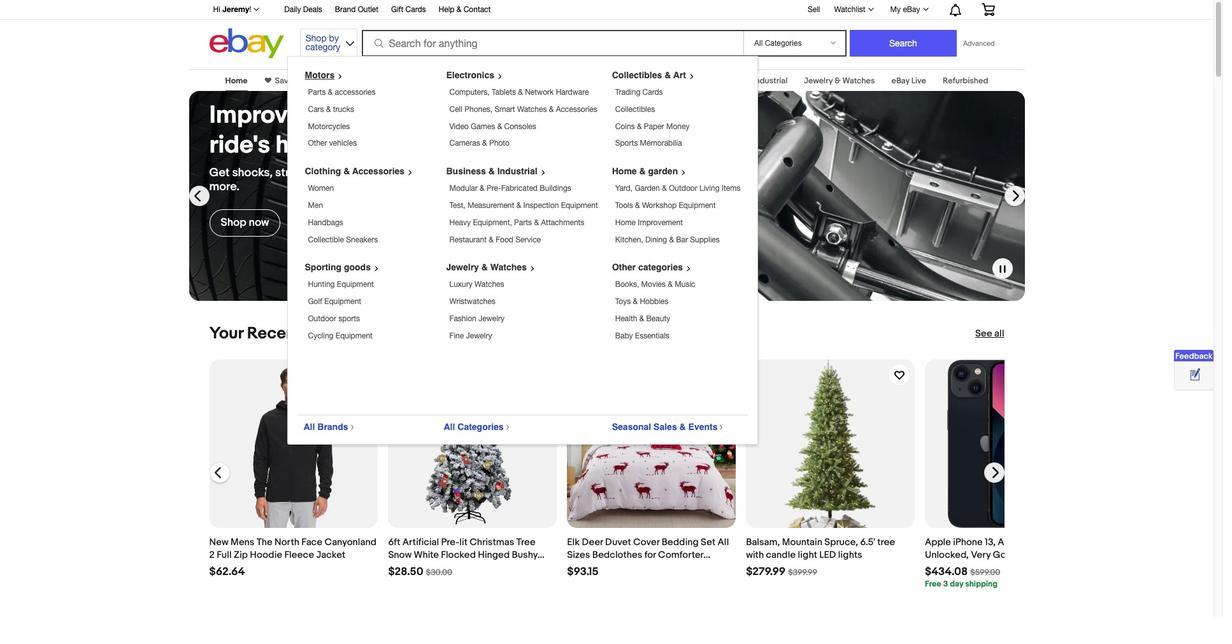 Task type: describe. For each thing, give the bounding box(es) containing it.
business for right business & industrial link
[[710, 76, 744, 86]]

snow
[[388, 550, 412, 562]]

hinged
[[478, 550, 510, 562]]

jewelry & watches inside improve your ride's handling main content
[[804, 76, 875, 86]]

collectibles for collectibles & art
[[612, 70, 662, 80]]

1 vertical spatial outdoor
[[308, 315, 336, 324]]

home & garden link
[[479, 76, 539, 86]]

computers, tablets & network hardware link
[[449, 88, 589, 97]]

banner containing shop by category
[[206, 0, 1004, 445]]

balsam, mountain spruce, 6.5' tree with candle light led lights $279.99 $399.99
[[746, 537, 895, 579]]

sporting goods link
[[305, 263, 384, 273]]

clothing
[[305, 166, 341, 177]]

seasonal sales & events
[[612, 422, 718, 432]]

apple iphone 13, a2482, 128gb, unlocked, very good condition $434.08 $599.00 free 3 day shipping
[[925, 537, 1064, 590]]

improve
[[209, 101, 301, 131]]

christmas inside 'elk deer duvet cover bedding set all sizes bedclothes for comforter christmas 3d'
[[567, 562, 612, 575]]

money
[[666, 122, 690, 131]]

$30.00
[[426, 568, 452, 578]]

items inside improve your ride's handling main content
[[377, 324, 419, 344]]

hoodie
[[250, 550, 282, 562]]

christmas inside 6ft artificial pre-lit christmas tree snow white flocked hinged bushy tree
[[470, 537, 514, 549]]

test, measurement & inspection equipment
[[449, 201, 598, 210]]

watches down food
[[490, 263, 527, 273]]

sales
[[654, 422, 677, 432]]

network
[[525, 88, 554, 97]]

0 horizontal spatial jewelry & watches
[[446, 263, 527, 273]]

women link
[[308, 184, 334, 193]]

heavy equipment, parts & attachments link
[[449, 218, 584, 227]]

white
[[414, 550, 439, 562]]

ride's
[[209, 130, 270, 160]]

0 horizontal spatial tree
[[388, 562, 407, 575]]

see all link
[[975, 328, 1004, 341]]

saved
[[275, 76, 298, 86]]

home for home improvement
[[615, 218, 636, 227]]

games
[[471, 122, 495, 131]]

outdoor sports link
[[308, 315, 360, 324]]

jewelry inside improve your ride's handling main content
[[804, 76, 833, 86]]

modular & pre-fabricated buildings
[[449, 184, 571, 193]]

living
[[699, 184, 720, 193]]

business for the leftmost business & industrial link
[[446, 166, 486, 177]]

sell
[[808, 5, 820, 14]]

coins
[[615, 122, 635, 131]]

books, movies & music
[[615, 281, 695, 289]]

accessories
[[335, 88, 376, 97]]

collectibles & art link
[[612, 70, 699, 80]]

sports
[[338, 315, 360, 324]]

trading
[[615, 88, 640, 97]]

food
[[496, 235, 513, 244]]

0 vertical spatial items
[[722, 184, 741, 193]]

toys for toys
[[600, 76, 617, 86]]

consoles
[[504, 122, 536, 131]]

$62.64 text field
[[209, 566, 245, 580]]

sporting goods
[[305, 263, 371, 273]]

unlocked,
[[925, 550, 969, 562]]

feedback
[[1175, 352, 1213, 362]]

more.
[[209, 180, 240, 194]]

all for all categories
[[444, 422, 455, 432]]

cell phones, smart watches & accessories link
[[449, 105, 597, 114]]

luxury watches
[[449, 281, 504, 289]]

0 horizontal spatial business & industrial link
[[446, 166, 551, 177]]

test, measurement & inspection equipment link
[[449, 201, 598, 210]]

equipment down living
[[679, 201, 716, 210]]

toys & hobbies
[[615, 298, 668, 307]]

arms,
[[351, 166, 380, 180]]

fashion jewelry
[[449, 315, 505, 324]]

sports memorabilia link
[[615, 139, 682, 148]]

shop by category
[[305, 33, 340, 52]]

good
[[993, 550, 1018, 562]]

home for home & garden
[[479, 76, 501, 86]]

1 vertical spatial collectibles link
[[615, 105, 655, 114]]

day
[[950, 580, 963, 590]]

fashion jewelry link
[[449, 315, 505, 324]]

other vehicles
[[308, 139, 357, 148]]

help
[[439, 5, 455, 14]]

$279.99 text field
[[746, 566, 786, 580]]

movies
[[641, 281, 666, 289]]

0 horizontal spatial jewelry & watches link
[[446, 263, 540, 273]]

1 horizontal spatial accessories
[[556, 105, 597, 114]]

saved link
[[271, 76, 298, 86]]

equipment,
[[473, 218, 512, 227]]

face
[[302, 537, 322, 549]]

sporting for sporting goods
[[634, 76, 666, 86]]

$28.50 text field
[[388, 566, 423, 580]]

now
[[249, 216, 269, 229]]

0 vertical spatial parts
[[308, 88, 326, 97]]

pre- for fabricated
[[487, 184, 501, 193]]

restaurant
[[449, 235, 487, 244]]

1 horizontal spatial tree
[[516, 537, 536, 549]]

cards for gift cards
[[406, 5, 426, 14]]

$28.50
[[388, 566, 423, 579]]

mountain
[[782, 537, 822, 549]]

$434.08
[[925, 566, 968, 579]]

ebay inside account navigation
[[903, 5, 920, 14]]

sell link
[[802, 5, 826, 14]]

motors inside improve your ride's handling main content
[[315, 76, 341, 86]]

collectibles for the bottom collectibles link
[[615, 105, 655, 114]]

new
[[209, 537, 229, 549]]

pre- for lit
[[441, 537, 459, 549]]

other for other vehicles
[[308, 139, 327, 148]]

cycling equipment
[[308, 332, 373, 341]]

trucks
[[333, 105, 354, 114]]

account navigation
[[206, 0, 1004, 20]]

for
[[645, 550, 656, 562]]

motorcycles link
[[308, 122, 350, 131]]

cars & trucks link
[[308, 105, 354, 114]]

led
[[819, 550, 836, 562]]

0 vertical spatial outdoor
[[669, 184, 697, 193]]

$93.15 text field
[[567, 566, 599, 580]]

the
[[257, 537, 272, 549]]

home for home
[[225, 76, 248, 86]]

kitchen, dining & bar supplies link
[[615, 235, 720, 244]]

struts,
[[275, 166, 308, 180]]

flocked
[[441, 550, 476, 562]]

other for other categories
[[612, 263, 636, 273]]

canyonland
[[325, 537, 376, 549]]

full
[[217, 550, 232, 562]]

cars & trucks
[[308, 105, 354, 114]]

video games & consoles link
[[449, 122, 536, 131]]

6ft artificial pre-lit christmas tree snow white flocked hinged bushy tree
[[388, 537, 538, 575]]

men link
[[308, 201, 323, 210]]

tools & workshop equipment link
[[615, 201, 716, 210]]

lights
[[838, 550, 862, 562]]

fine jewelry link
[[449, 332, 492, 341]]

kitchen,
[[615, 235, 643, 244]]

all categories
[[444, 422, 504, 432]]

zip
[[234, 550, 248, 562]]



Task type: vqa. For each thing, say whether or not it's contained in the screenshot.


Task type: locate. For each thing, give the bounding box(es) containing it.
outdoor
[[669, 184, 697, 193], [308, 315, 336, 324]]

gift cards
[[391, 5, 426, 14]]

garden up computers, tablets & network hardware link
[[511, 76, 539, 86]]

1 vertical spatial shop
[[221, 216, 246, 229]]

business & industrial
[[710, 76, 788, 86], [446, 166, 537, 177]]

garden
[[511, 76, 539, 86], [635, 184, 660, 193]]

collectibles link up computers, on the top of the page
[[416, 76, 462, 86]]

cameras & photo
[[449, 139, 510, 148]]

shop left by on the top left
[[305, 33, 327, 43]]

other up 'books,'
[[612, 263, 636, 273]]

all inside 'elk deer duvet cover bedding set all sizes bedclothes for comforter christmas 3d'
[[718, 537, 729, 549]]

0 vertical spatial shop
[[305, 33, 327, 43]]

collectibles link down trading cards link
[[615, 105, 655, 114]]

$28.50 $30.00
[[388, 566, 452, 579]]

1 vertical spatial toys
[[615, 298, 631, 307]]

yard, garden & outdoor living items link
[[615, 184, 741, 193]]

0 vertical spatial accessories
[[556, 105, 597, 114]]

shipping
[[965, 580, 998, 590]]

ebay inside improve your ride's handling main content
[[892, 76, 910, 86]]

categories
[[458, 422, 504, 432]]

accessories down hardware
[[556, 105, 597, 114]]

0 horizontal spatial parts
[[308, 88, 326, 97]]

0 horizontal spatial sporting
[[305, 263, 342, 273]]

your shopping cart image
[[981, 3, 995, 16]]

$93.15
[[567, 566, 599, 579]]

tools & workshop equipment
[[615, 201, 716, 210]]

0 horizontal spatial industrial
[[497, 166, 537, 177]]

sporting up the trading cards
[[634, 76, 666, 86]]

previous price $30.00 text field
[[426, 568, 452, 578]]

cards down sporting goods
[[643, 88, 663, 97]]

collectibles for the left collectibles link
[[416, 76, 462, 86]]

other down the "motorcycles" link
[[308, 139, 327, 148]]

0 horizontal spatial shop
[[221, 216, 246, 229]]

128gb,
[[1031, 537, 1061, 549]]

1 horizontal spatial cards
[[643, 88, 663, 97]]

sneakers
[[346, 235, 378, 244]]

1 vertical spatial business & industrial link
[[446, 166, 551, 177]]

free
[[925, 580, 942, 590]]

tree
[[877, 537, 895, 549]]

sporting for sporting goods
[[305, 263, 342, 273]]

cell phones, smart watches & accessories
[[449, 105, 597, 114]]

items right living
[[722, 184, 741, 193]]

1 vertical spatial accessories
[[352, 166, 405, 177]]

all left brands
[[304, 422, 315, 432]]

industrial for right business & industrial link
[[753, 76, 788, 86]]

0 vertical spatial cards
[[406, 5, 426, 14]]

accessories down vehicles
[[352, 166, 405, 177]]

0 horizontal spatial other
[[308, 139, 327, 148]]

tree
[[516, 537, 536, 549], [388, 562, 407, 575]]

sporting up hunting
[[305, 263, 342, 273]]

pre- up measurement
[[487, 184, 501, 193]]

0 vertical spatial christmas
[[470, 537, 514, 549]]

industrial for the leftmost business & industrial link
[[497, 166, 537, 177]]

None submit
[[850, 30, 957, 57]]

0 vertical spatial business & industrial
[[710, 76, 788, 86]]

shop inside improve your ride's handling main content
[[221, 216, 246, 229]]

1 vertical spatial ebay
[[892, 76, 910, 86]]

0 vertical spatial industrial
[[753, 76, 788, 86]]

industrial inside banner
[[497, 166, 537, 177]]

parts down test, measurement & inspection equipment 'link'
[[514, 218, 532, 227]]

equipment for golf equipment
[[324, 298, 361, 307]]

ebay right my
[[903, 5, 920, 14]]

light
[[798, 550, 817, 562]]

baby
[[615, 332, 633, 341]]

1 vertical spatial jewelry & watches
[[446, 263, 527, 273]]

parts up cars
[[308, 88, 326, 97]]

daily
[[284, 5, 301, 14]]

0 horizontal spatial items
[[377, 324, 419, 344]]

see
[[975, 328, 992, 340]]

motors up parts & accessories
[[315, 76, 341, 86]]

coins & paper money link
[[615, 122, 690, 131]]

1 horizontal spatial outdoor
[[669, 184, 697, 193]]

0 vertical spatial tree
[[516, 537, 536, 549]]

1 vertical spatial business & industrial
[[446, 166, 537, 177]]

2 horizontal spatial all
[[718, 537, 729, 549]]

1 horizontal spatial parts
[[514, 218, 532, 227]]

collectibles down trading cards link
[[615, 105, 655, 114]]

restaurant & food service link
[[449, 235, 541, 244]]

cards inside account navigation
[[406, 5, 426, 14]]

home down 'tools'
[[615, 218, 636, 227]]

tree up bushy
[[516, 537, 536, 549]]

other categories link
[[612, 263, 696, 273]]

equipment down sports on the left
[[336, 332, 373, 341]]

0 vertical spatial toys
[[600, 76, 617, 86]]

baby essentials
[[615, 332, 669, 341]]

1 vertical spatial other
[[612, 263, 636, 273]]

0 horizontal spatial outdoor
[[308, 315, 336, 324]]

health
[[615, 315, 637, 324]]

1 horizontal spatial business
[[710, 76, 744, 86]]

home & garden link
[[612, 166, 691, 177]]

industrial inside improve your ride's handling main content
[[753, 76, 788, 86]]

all for all brands
[[304, 422, 315, 432]]

0 vertical spatial pre-
[[487, 184, 501, 193]]

& inside account navigation
[[457, 5, 461, 14]]

outdoor up tools & workshop equipment
[[669, 184, 697, 193]]

0 horizontal spatial garden
[[511, 76, 539, 86]]

Search for anything text field
[[363, 31, 741, 55]]

0 vertical spatial business
[[710, 76, 744, 86]]

previous price $399.99 text field
[[788, 568, 817, 578]]

men
[[308, 201, 323, 210]]

1 horizontal spatial business & industrial link
[[710, 76, 788, 86]]

motors up parts & accessories link
[[305, 70, 335, 80]]

0 horizontal spatial pre-
[[441, 537, 459, 549]]

tablets
[[492, 88, 516, 97]]

business & industrial inside banner
[[446, 166, 537, 177]]

watches up wristwatches
[[475, 281, 504, 289]]

garden inside improve your ride's handling main content
[[511, 76, 539, 86]]

advanced
[[963, 39, 995, 47]]

0 vertical spatial sporting
[[634, 76, 666, 86]]

improve your ride's handling main content
[[0, 62, 1214, 618]]

1 vertical spatial christmas
[[567, 562, 612, 575]]

shop left now
[[221, 216, 246, 229]]

parts
[[308, 88, 326, 97], [514, 218, 532, 227]]

sports memorabilia
[[615, 139, 682, 148]]

kitchen, dining & bar supplies
[[615, 235, 720, 244]]

condition
[[1020, 550, 1064, 562]]

fleece
[[284, 550, 314, 562]]

6ft
[[388, 537, 400, 549]]

cards right gift
[[406, 5, 426, 14]]

pre- inside banner
[[487, 184, 501, 193]]

beauty
[[646, 315, 670, 324]]

garden down home & garden
[[635, 184, 660, 193]]

1 horizontal spatial business & industrial
[[710, 76, 788, 86]]

business inside banner
[[446, 166, 486, 177]]

toys inside improve your ride's handling main content
[[600, 76, 617, 86]]

modular & pre-fabricated buildings link
[[449, 184, 571, 193]]

restaurant & food service
[[449, 235, 541, 244]]

shop inside shop by category
[[305, 33, 327, 43]]

1 vertical spatial business
[[446, 166, 486, 177]]

business inside improve your ride's handling main content
[[710, 76, 744, 86]]

0 vertical spatial other
[[308, 139, 327, 148]]

wristwatches link
[[449, 298, 495, 307]]

computers, tablets & network hardware
[[449, 88, 589, 97]]

jewelry
[[804, 76, 833, 86], [446, 263, 479, 273], [478, 315, 505, 324], [466, 332, 492, 341]]

accessories
[[556, 105, 597, 114], [352, 166, 405, 177]]

handling
[[276, 130, 373, 160]]

equipment down goods
[[337, 281, 374, 289]]

Free 3 day shipping text field
[[925, 580, 998, 590]]

toys
[[600, 76, 617, 86], [615, 298, 631, 307]]

0 horizontal spatial business
[[446, 166, 486, 177]]

a2482,
[[998, 537, 1029, 549]]

video games & consoles
[[449, 122, 536, 131]]

1 horizontal spatial pre-
[[487, 184, 501, 193]]

0 vertical spatial ebay
[[903, 5, 920, 14]]

home up improve
[[225, 76, 248, 86]]

apple
[[925, 537, 951, 549]]

business & industrial inside improve your ride's handling main content
[[710, 76, 788, 86]]

shop for shop now
[[221, 216, 246, 229]]

1 horizontal spatial shop
[[305, 33, 327, 43]]

brands
[[317, 422, 348, 432]]

categories
[[638, 263, 683, 273]]

ebay left the live
[[892, 76, 910, 86]]

pre- inside 6ft artificial pre-lit christmas tree snow white flocked hinged bushy tree
[[441, 537, 459, 549]]

1 vertical spatial sporting
[[305, 263, 342, 273]]

0 vertical spatial jewelry & watches
[[804, 76, 875, 86]]

home up the tablets
[[479, 76, 501, 86]]

1 horizontal spatial garden
[[635, 184, 660, 193]]

all left categories
[[444, 422, 455, 432]]

$434.08 text field
[[925, 566, 968, 580]]

luxury watches link
[[449, 281, 504, 289]]

motorcycles
[[308, 122, 350, 131]]

1 horizontal spatial jewelry & watches
[[804, 76, 875, 86]]

0 horizontal spatial accessories
[[352, 166, 405, 177]]

computers,
[[449, 88, 490, 97]]

banner
[[206, 0, 1004, 445]]

13,
[[985, 537, 996, 549]]

seasonal sales & events link
[[612, 422, 728, 432]]

cards for trading cards
[[643, 88, 663, 97]]

1 vertical spatial garden
[[635, 184, 660, 193]]

equipment for cycling equipment
[[336, 332, 373, 341]]

wristwatches
[[449, 298, 495, 307]]

all right set on the bottom of page
[[718, 537, 729, 549]]

1 vertical spatial items
[[377, 324, 419, 344]]

toys link
[[600, 76, 617, 86]]

business & industrial for right business & industrial link
[[710, 76, 788, 86]]

1 horizontal spatial all
[[444, 422, 455, 432]]

outdoor up 'your recently viewed items' link
[[308, 315, 336, 324]]

!
[[249, 5, 251, 14]]

business & industrial for the leftmost business & industrial link
[[446, 166, 537, 177]]

equipment for hunting equipment
[[337, 281, 374, 289]]

1 horizontal spatial sporting
[[634, 76, 666, 86]]

1 horizontal spatial other
[[612, 263, 636, 273]]

sporting inside improve your ride's handling main content
[[634, 76, 666, 86]]

business right goods
[[710, 76, 744, 86]]

0 horizontal spatial business & industrial
[[446, 166, 537, 177]]

items right viewed on the bottom
[[377, 324, 419, 344]]

tree down snow
[[388, 562, 407, 575]]

1 vertical spatial tree
[[388, 562, 407, 575]]

motors inside banner
[[305, 70, 335, 80]]

buildings
[[540, 184, 571, 193]]

electronics
[[446, 70, 494, 80]]

tools
[[615, 201, 633, 210]]

1 vertical spatial industrial
[[497, 166, 537, 177]]

0 horizontal spatial christmas
[[470, 537, 514, 549]]

inspection
[[523, 201, 559, 210]]

electronics link
[[446, 70, 508, 80]]

1 horizontal spatial christmas
[[567, 562, 612, 575]]

0 vertical spatial garden
[[511, 76, 539, 86]]

toys up health
[[615, 298, 631, 307]]

mens
[[231, 537, 254, 549]]

1 vertical spatial parts
[[514, 218, 532, 227]]

seasonal
[[612, 422, 651, 432]]

parts & accessories link
[[308, 88, 376, 97]]

handbags link
[[308, 218, 343, 227]]

0 horizontal spatial cards
[[406, 5, 426, 14]]

3
[[943, 580, 948, 590]]

0 vertical spatial collectibles link
[[416, 76, 462, 86]]

watches left the ebay live at right
[[842, 76, 875, 86]]

sporting inside banner
[[305, 263, 342, 273]]

shop for shop by category
[[305, 33, 327, 43]]

other categories
[[612, 263, 683, 273]]

business up modular
[[446, 166, 486, 177]]

previous price $599.00 text field
[[970, 568, 1000, 578]]

shop now
[[221, 216, 269, 229]]

0 horizontal spatial collectibles link
[[416, 76, 462, 86]]

home for home & garden
[[612, 166, 637, 177]]

watches inside improve your ride's handling main content
[[842, 76, 875, 86]]

0 horizontal spatial all
[[304, 422, 315, 432]]

dining
[[645, 235, 667, 244]]

pre- up flocked
[[441, 537, 459, 549]]

collectibles & art
[[612, 70, 686, 80]]

watches down network
[[517, 105, 547, 114]]

jacket
[[316, 550, 345, 562]]

1 horizontal spatial industrial
[[753, 76, 788, 86]]

toys up trading
[[600, 76, 617, 86]]

sporting
[[634, 76, 666, 86], [305, 263, 342, 273]]

christmas up hinged
[[470, 537, 514, 549]]

advanced link
[[957, 31, 1001, 56]]

all brands link
[[304, 422, 359, 432]]

0 vertical spatial business & industrial link
[[710, 76, 788, 86]]

sports
[[615, 139, 638, 148]]

1 vertical spatial jewelry & watches link
[[446, 263, 540, 273]]

1 vertical spatial pre-
[[441, 537, 459, 549]]

watchlist
[[834, 5, 866, 14]]

refurbished
[[943, 76, 988, 86]]

golf equipment
[[308, 298, 361, 307]]

collectibles up computers, on the top of the page
[[416, 76, 462, 86]]

$62.64
[[209, 566, 245, 579]]

toys for toys & hobbies
[[615, 298, 631, 307]]

1 vertical spatial cards
[[643, 88, 663, 97]]

1 horizontal spatial items
[[722, 184, 741, 193]]

equipment up the attachments
[[561, 201, 598, 210]]

video
[[449, 122, 469, 131]]

collectibles inside improve your ride's handling main content
[[416, 76, 462, 86]]

1 horizontal spatial jewelry & watches link
[[804, 76, 875, 86]]

collectibles up trading cards link
[[612, 70, 662, 80]]

0 vertical spatial jewelry & watches link
[[804, 76, 875, 86]]

1 horizontal spatial collectibles link
[[615, 105, 655, 114]]

north
[[275, 537, 299, 549]]

christmas down 'sizes'
[[567, 562, 612, 575]]

music
[[675, 281, 695, 289]]

equipment down hunting equipment link in the left top of the page
[[324, 298, 361, 307]]

new mens the north face canyonland 2 full zip hoodie fleece jacket $62.64
[[209, 537, 376, 579]]

home up yard,
[[612, 166, 637, 177]]



